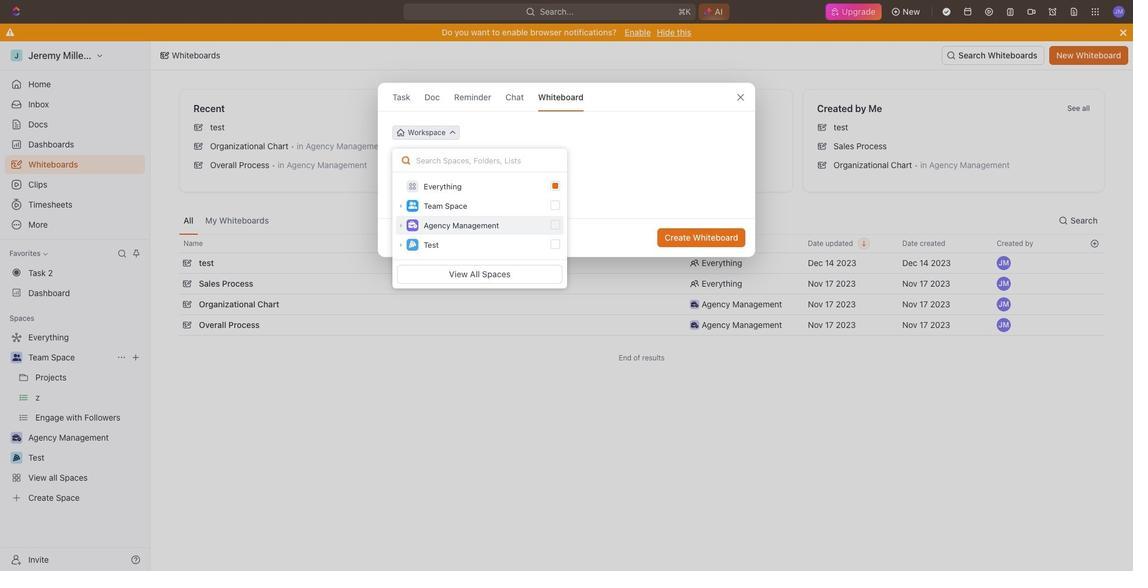 Task type: describe. For each thing, give the bounding box(es) containing it.
user group image
[[12, 354, 21, 361]]

4 jeremy miller, , element from the top
[[997, 318, 1011, 332]]

business time image
[[691, 302, 699, 308]]

0 vertical spatial business time image
[[408, 222, 417, 229]]

2 cell from the top
[[1085, 274, 1105, 294]]

1 row from the top
[[179, 234, 1105, 253]]

jeremy miller, , element for second cell from the top of the page
[[997, 277, 1011, 291]]

1 cell from the top
[[1085, 253, 1105, 273]]

user group image
[[408, 202, 417, 209]]

3 cell from the top
[[1085, 295, 1105, 315]]

jeremy miller, , element for third cell from the top
[[997, 298, 1011, 312]]

jeremy miller, , element for 3rd cell from the bottom
[[997, 256, 1011, 270]]



Task type: vqa. For each thing, say whether or not it's contained in the screenshot.
table
yes



Task type: locate. For each thing, give the bounding box(es) containing it.
3 jeremy miller, , element from the top
[[997, 298, 1011, 312]]

business time image down business time icon
[[691, 322, 699, 328]]

4 row from the top
[[179, 293, 1105, 316]]

2 jeremy miller, , element from the top
[[997, 277, 1011, 291]]

sidebar navigation
[[0, 41, 151, 572]]

table
[[179, 234, 1105, 337]]

1 jeremy miller, , element from the top
[[997, 256, 1011, 270]]

jeremy miller, , element
[[997, 256, 1011, 270], [997, 277, 1011, 291], [997, 298, 1011, 312], [997, 318, 1011, 332]]

3 row from the top
[[179, 272, 1105, 296]]

2 vertical spatial cell
[[1085, 295, 1105, 315]]

1 vertical spatial business time image
[[691, 322, 699, 328]]

pizza slice image
[[409, 241, 416, 248]]

business time image up pizza slice image
[[408, 222, 417, 229]]

0 horizontal spatial business time image
[[408, 222, 417, 229]]

business time image
[[408, 222, 417, 229], [691, 322, 699, 328]]

cell
[[1085, 253, 1105, 273], [1085, 274, 1105, 294], [1085, 295, 1105, 315]]

1 vertical spatial cell
[[1085, 274, 1105, 294]]

dialog
[[378, 83, 756, 257]]

2 row from the top
[[179, 252, 1105, 275]]

row
[[179, 234, 1105, 253], [179, 252, 1105, 275], [179, 272, 1105, 296], [179, 293, 1105, 316], [179, 314, 1105, 337]]

Search Spaces, Folders, Lists text field
[[393, 149, 567, 172]]

Name this Whiteboard... field
[[378, 149, 755, 164]]

0 vertical spatial cell
[[1085, 253, 1105, 273]]

1 horizontal spatial business time image
[[691, 322, 699, 328]]

tab list
[[179, 207, 274, 234]]

5 row from the top
[[179, 314, 1105, 337]]



